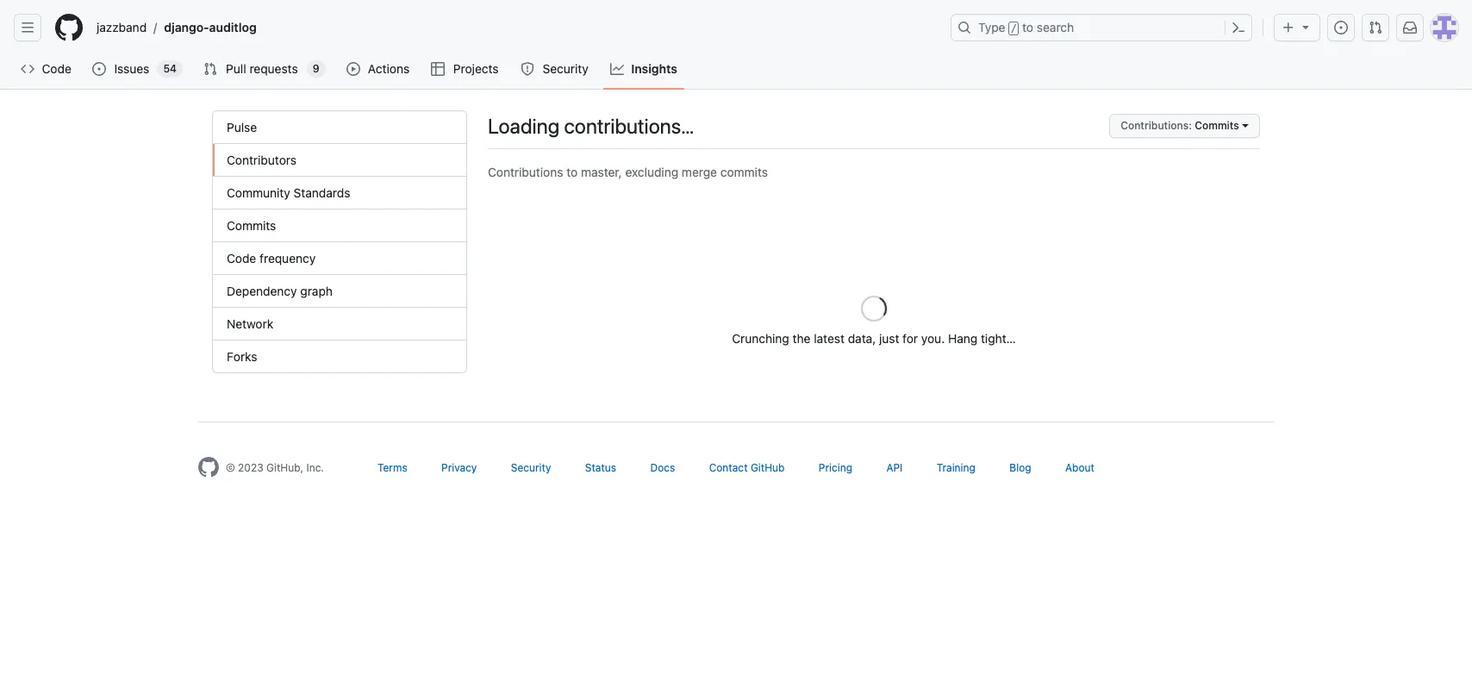 Task type: vqa. For each thing, say whether or not it's contained in the screenshot.
'terryturtle85' for terryturtle85 / terryturtle85
no



Task type: describe. For each thing, give the bounding box(es) containing it.
status link
[[585, 461, 617, 474]]

just
[[880, 331, 900, 346]]

0 vertical spatial to
[[1023, 20, 1034, 34]]

graph image
[[611, 62, 624, 76]]

/ for jazzband
[[154, 20, 157, 35]]

contributions to master, excluding merge commits
[[488, 165, 768, 179]]

contact
[[709, 461, 748, 474]]

dependency graph
[[227, 284, 333, 298]]

community
[[227, 185, 290, 200]]

code frequency
[[227, 251, 316, 266]]

search
[[1037, 20, 1075, 34]]

jazzband
[[97, 20, 147, 34]]

insights
[[631, 61, 678, 76]]

training
[[937, 461, 976, 474]]

code image
[[21, 62, 34, 76]]

code for code frequency
[[227, 251, 256, 266]]

forks link
[[213, 341, 466, 372]]

pricing
[[819, 461, 853, 474]]

pricing link
[[819, 461, 853, 474]]

actions link
[[339, 56, 418, 82]]

contact github link
[[709, 461, 785, 474]]

1 vertical spatial security link
[[511, 461, 551, 474]]

contributions
[[488, 165, 563, 179]]

terms link
[[378, 461, 408, 474]]

triangle down image
[[1299, 20, 1313, 34]]

blog
[[1010, 461, 1032, 474]]

projects
[[453, 61, 499, 76]]

contributors
[[227, 153, 297, 167]]

54
[[163, 62, 177, 75]]

projects link
[[425, 56, 507, 82]]

type
[[979, 20, 1006, 34]]

network link
[[213, 308, 466, 341]]

1 horizontal spatial commits
[[1195, 119, 1240, 132]]

django-auditlog link
[[157, 14, 264, 41]]

loading contributions…
[[488, 114, 695, 138]]

about
[[1066, 461, 1095, 474]]

community standards
[[227, 185, 351, 200]]

issue opened image
[[93, 62, 106, 76]]

commits inside insights element
[[227, 218, 276, 233]]

git pull request image
[[1369, 21, 1383, 34]]

jazzband link
[[90, 14, 154, 41]]

1 vertical spatial security
[[511, 461, 551, 474]]

blog link
[[1010, 461, 1032, 474]]

crunching
[[732, 331, 790, 346]]

loading
[[488, 114, 560, 138]]

play image
[[346, 62, 360, 76]]

/ for type
[[1011, 22, 1017, 34]]

type / to search
[[979, 20, 1075, 34]]

9
[[313, 62, 320, 75]]

contributors link
[[213, 144, 466, 177]]

network
[[227, 316, 274, 331]]

dependency graph link
[[213, 275, 466, 308]]

plus image
[[1282, 21, 1296, 34]]

auditlog
[[209, 20, 257, 34]]

requests
[[250, 61, 298, 76]]

issues
[[114, 61, 149, 76]]

issue opened image
[[1335, 21, 1349, 34]]

about link
[[1066, 461, 1095, 474]]

for
[[903, 331, 918, 346]]

contact github
[[709, 461, 785, 474]]

community standards link
[[213, 177, 466, 210]]

master,
[[581, 165, 622, 179]]

terms
[[378, 461, 408, 474]]

inc.
[[306, 461, 324, 474]]

shield image
[[521, 62, 535, 76]]

privacy
[[442, 461, 477, 474]]

forks
[[227, 349, 257, 364]]



Task type: locate. For each thing, give the bounding box(es) containing it.
code right code image
[[42, 61, 71, 76]]

©
[[226, 461, 235, 474]]

0 horizontal spatial homepage image
[[55, 14, 83, 41]]

table image
[[432, 62, 445, 76]]

commits down community
[[227, 218, 276, 233]]

privacy link
[[442, 461, 477, 474]]

0 horizontal spatial /
[[154, 20, 157, 35]]

2023
[[238, 461, 264, 474]]

code for code
[[42, 61, 71, 76]]

security link
[[514, 56, 597, 82], [511, 461, 551, 474]]

notifications image
[[1404, 21, 1418, 34]]

0 vertical spatial security
[[543, 61, 589, 76]]

training link
[[937, 461, 976, 474]]

merge
[[682, 165, 717, 179]]

to
[[1023, 20, 1034, 34], [567, 165, 578, 179]]

latest
[[814, 331, 845, 346]]

pulse link
[[213, 111, 466, 144]]

list
[[90, 14, 941, 41]]

you.
[[922, 331, 945, 346]]

code up dependency
[[227, 251, 256, 266]]

code
[[42, 61, 71, 76], [227, 251, 256, 266]]

security link left status link
[[511, 461, 551, 474]]

security left status link
[[511, 461, 551, 474]]

homepage image left the ©
[[198, 457, 219, 478]]

code link
[[14, 56, 79, 82]]

commits link
[[213, 210, 466, 242]]

/ left django-
[[154, 20, 157, 35]]

0 vertical spatial homepage image
[[55, 14, 83, 41]]

git pull request image
[[204, 62, 217, 76]]

0 vertical spatial commits
[[1195, 119, 1240, 132]]

1 horizontal spatial /
[[1011, 22, 1017, 34]]

homepage image
[[55, 14, 83, 41], [198, 457, 219, 478]]

0 vertical spatial security link
[[514, 56, 597, 82]]

1 vertical spatial homepage image
[[198, 457, 219, 478]]

command palette image
[[1232, 21, 1246, 34]]

django-
[[164, 20, 209, 34]]

list containing jazzband
[[90, 14, 941, 41]]

1 vertical spatial commits
[[227, 218, 276, 233]]

1 horizontal spatial code
[[227, 251, 256, 266]]

docs
[[651, 461, 675, 474]]

0 vertical spatial code
[[42, 61, 71, 76]]

code frequency link
[[213, 242, 466, 275]]

1 vertical spatial code
[[227, 251, 256, 266]]

/ inside jazzband / django-auditlog
[[154, 20, 157, 35]]

pulse
[[227, 120, 257, 135]]

/
[[154, 20, 157, 35], [1011, 22, 1017, 34]]

dependency
[[227, 284, 297, 298]]

the
[[793, 331, 811, 346]]

standards
[[294, 185, 351, 200]]

hang
[[948, 331, 978, 346]]

to left master,
[[567, 165, 578, 179]]

pull requests
[[226, 61, 298, 76]]

/ inside type / to search
[[1011, 22, 1017, 34]]

jazzband / django-auditlog
[[97, 20, 257, 35]]

github
[[751, 461, 785, 474]]

insights element
[[212, 110, 467, 373]]

pull
[[226, 61, 246, 76]]

insights link
[[604, 56, 685, 82]]

actions
[[368, 61, 410, 76]]

contributions:
[[1121, 119, 1192, 132]]

/ right 'type'
[[1011, 22, 1017, 34]]

0 horizontal spatial code
[[42, 61, 71, 76]]

1 vertical spatial to
[[567, 165, 578, 179]]

homepage image up code link
[[55, 14, 83, 41]]

1 horizontal spatial to
[[1023, 20, 1034, 34]]

api link
[[887, 461, 903, 474]]

security
[[543, 61, 589, 76], [511, 461, 551, 474]]

tight…
[[981, 331, 1016, 346]]

status
[[585, 461, 617, 474]]

docs link
[[651, 461, 675, 474]]

commits right contributions:
[[1195, 119, 1240, 132]]

commits
[[721, 165, 768, 179]]

security link left graph icon
[[514, 56, 597, 82]]

to left the "search"
[[1023, 20, 1034, 34]]

graph
[[300, 284, 333, 298]]

github,
[[266, 461, 304, 474]]

crunching the latest data, just for you. hang tight…
[[732, 331, 1016, 346]]

frequency
[[260, 251, 316, 266]]

data,
[[848, 331, 876, 346]]

1 horizontal spatial homepage image
[[198, 457, 219, 478]]

security right 'shield' image
[[543, 61, 589, 76]]

0 horizontal spatial commits
[[227, 218, 276, 233]]

© 2023 github, inc.
[[226, 461, 324, 474]]

excluding
[[626, 165, 679, 179]]

commits
[[1195, 119, 1240, 132], [227, 218, 276, 233]]

contributions…
[[564, 114, 695, 138]]

code inside insights element
[[227, 251, 256, 266]]

0 horizontal spatial to
[[567, 165, 578, 179]]

contributions: commits
[[1121, 119, 1240, 132]]

api
[[887, 461, 903, 474]]



